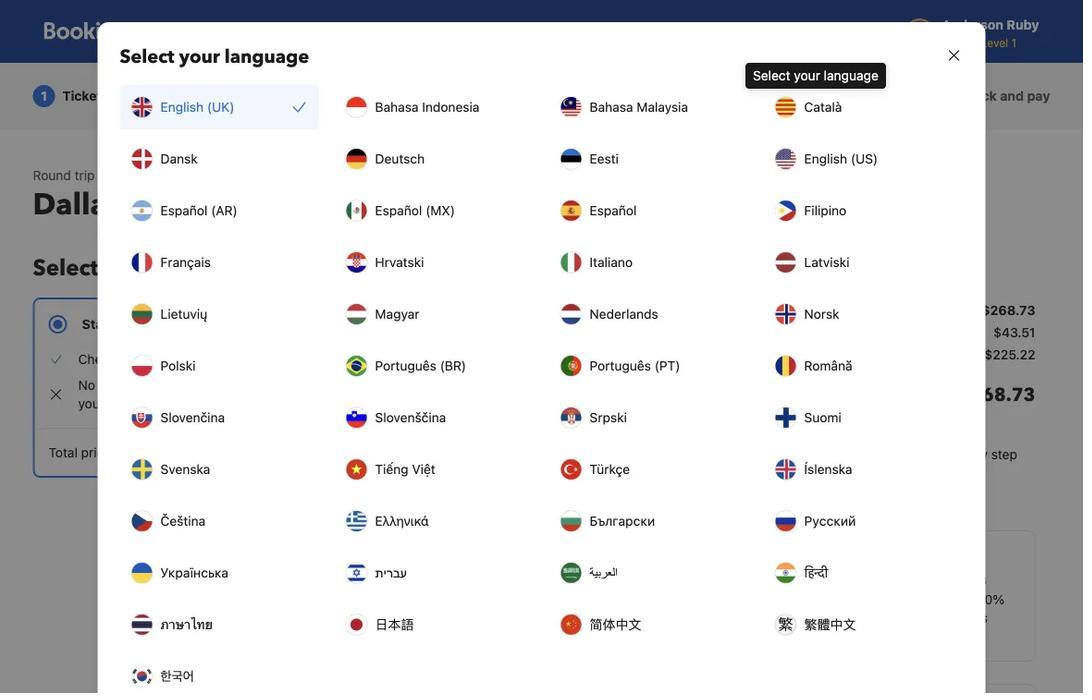 Task type: vqa. For each thing, say whether or not it's contained in the screenshot.


Task type: describe. For each thing, give the bounding box(es) containing it.
dallas/fort
[[33, 185, 190, 225]]

flight
[[717, 325, 752, 340]]

you've
[[768, 592, 807, 608]]

english for english (us)
[[804, 151, 847, 166]]

العربية
[[590, 566, 618, 581]]

airline inside change your flight to another with the same airline for free, subject to availability
[[443, 415, 479, 430]]

your inside the switch flights up to 24 hours before your departure time – with no penalties
[[407, 370, 434, 386]]

pay only the difference between the two if the new flight costs more than the original flight
[[407, 459, 647, 511]]

and for baggage
[[686, 88, 710, 104]]

ticket for ticket (1 adult)
[[717, 303, 757, 318]]

1 vertical spatial flexible
[[385, 611, 425, 624]]

ticket (1 adult) cell
[[717, 302, 813, 320]]

enjoy
[[933, 592, 965, 608]]

srpski
[[590, 410, 627, 425]]

filipino button
[[764, 189, 963, 233]]

3
[[604, 88, 613, 104]]

slovenščina
[[375, 410, 446, 425]]

no
[[568, 370, 583, 386]]

round trip
[[33, 168, 95, 183]]

0 horizontal spatial type
[[105, 88, 134, 104]]

ticket (1 adult)
[[717, 303, 813, 318]]

a
[[968, 592, 975, 608]]

български button
[[549, 499, 749, 544]]

1 vertical spatial type
[[224, 253, 273, 283]]

magyar
[[375, 307, 419, 322]]

once
[[733, 592, 765, 608]]

1 for 1
[[41, 88, 47, 104]]

(br)
[[440, 358, 466, 374]]

bahasa for bahasa malaysia
[[590, 99, 633, 115]]

need
[[99, 378, 128, 393]]

(us)
[[851, 151, 878, 166]]

baggage and extras
[[627, 88, 753, 104]]

bahasa malaysia button
[[549, 85, 749, 129]]

price left every
[[906, 447, 936, 462]]

- inside the no need for flexibility - you're sure of your plans
[[208, 378, 214, 393]]

fees inside taxes and airline fees cell
[[822, 347, 848, 363]]

with inside change your flight to another with the same airline for free, subject to availability
[[586, 396, 611, 412]]

eesti button
[[549, 137, 749, 181]]

українська button
[[120, 551, 320, 596]]

slovenčina button
[[120, 396, 320, 440]]

unlock
[[733, 571, 783, 589]]

standard
[[82, 317, 141, 332]]

your right track
[[877, 447, 903, 462]]

no need for flexibility - you're sure of your plans
[[78, 378, 300, 412]]

1 vertical spatial fees
[[804, 447, 830, 462]]

русский button
[[764, 499, 963, 544]]

row containing flight fare
[[717, 324, 1035, 346]]

select your language inside dialog
[[120, 44, 309, 70]]

1 horizontal spatial language
[[824, 68, 879, 83]]

english (us) button
[[764, 137, 963, 181]]

new
[[330, 185, 397, 225]]

$268.73 row
[[717, 368, 1035, 435]]

català
[[804, 99, 842, 115]]

简体中文 button
[[549, 603, 749, 647]]

ticket type
[[62, 88, 134, 104]]

1 vertical spatial -
[[833, 447, 839, 462]]

your up català
[[794, 68, 820, 83]]

breakdown
[[783, 484, 849, 499]]

français
[[160, 255, 211, 270]]

check
[[957, 88, 997, 104]]

español for español (mx)
[[375, 203, 422, 218]]

ticket up polski
[[144, 317, 180, 332]]

see flexible ticket section for terms and conditions.
[[362, 611, 633, 624]]

lietuvių button
[[120, 292, 320, 337]]

sure
[[258, 378, 284, 393]]

deutsch
[[375, 151, 425, 166]]

new
[[441, 478, 466, 493]]

čeština
[[160, 514, 205, 529]]

to right subject
[[581, 415, 593, 430]]

language inside dialog
[[225, 44, 309, 70]]

members-
[[840, 571, 914, 589]]

your inside change your flight to another with the same airline for free, subject to availability
[[457, 396, 483, 412]]

plans
[[108, 396, 140, 412]]

switch flights up to 24 hours before your departure time – with no penalties
[[407, 352, 641, 386]]

polski button
[[120, 344, 320, 388]]

íslenska
[[804, 462, 852, 477]]

$225.22
[[984, 347, 1035, 363]]

only inside unlock genius members-only deals once you've booked your flights, enjoy a 10% discount at participating genius properties worldwide.
[[914, 571, 945, 589]]

(pt)
[[655, 358, 680, 374]]

the inside change your flight to another with the same airline for free, subject to availability
[[614, 396, 634, 412]]

10%
[[979, 592, 1005, 608]]

flexible ticket
[[411, 317, 500, 332]]

no for no hidden fees - track your price at every step
[[739, 447, 756, 462]]

before
[[582, 352, 621, 367]]

taxes and airline fees cell
[[717, 346, 848, 364]]

0 vertical spatial flexible
[[411, 317, 460, 332]]

view price breakdown link
[[717, 483, 849, 501]]

1 traveller ·
[[113, 168, 182, 183]]

indonesia
[[422, 99, 480, 115]]

ελληνικά button
[[334, 499, 534, 544]]

price for cheapest price
[[139, 352, 169, 367]]

properties
[[926, 611, 988, 626]]

ticket up lietuvių
[[159, 253, 219, 283]]

includes
[[717, 410, 767, 425]]

malaysia
[[637, 99, 688, 115]]

adult)
[[775, 303, 813, 318]]

ภาษาไทย button
[[120, 603, 320, 647]]

more
[[539, 478, 570, 493]]

deutsch button
[[334, 137, 534, 181]]

only inside pay only the difference between the two if the new flight costs more than the original flight
[[432, 459, 457, 474]]

free,
[[502, 415, 530, 430]]

hours
[[545, 352, 579, 367]]

includes taxes and charges cell
[[717, 383, 880, 427]]

none radio containing flexible ticket
[[362, 298, 680, 578]]

한국어 button
[[120, 655, 320, 694]]

participating
[[803, 611, 878, 626]]

and right terms on the bottom of page
[[552, 611, 572, 624]]

português (br)
[[375, 358, 466, 374]]

24
[[526, 352, 541, 367]]

nederlands button
[[549, 292, 749, 337]]

english for english (uk)
[[160, 99, 204, 115]]

the left two
[[602, 459, 622, 474]]

हिन्दी
[[804, 566, 828, 581]]

no for no need for flexibility - you're sure of your plans
[[78, 378, 95, 393]]

čeština button
[[120, 499, 320, 544]]

row containing ticket (1 adult)
[[717, 298, 1035, 324]]

polski
[[160, 358, 196, 374]]

2 vertical spatial flight
[[455, 496, 485, 511]]

(ar)
[[211, 203, 238, 218]]

costs
[[503, 478, 536, 493]]

(uk)
[[207, 99, 234, 115]]

same
[[407, 415, 439, 430]]

bahasa for bahasa indonesia
[[375, 99, 419, 115]]

change your flight to another with the same airline for free, subject to availability
[[407, 396, 634, 449]]

português for português (br)
[[375, 358, 436, 374]]



Task type: locate. For each thing, give the bounding box(es) containing it.
departure
[[437, 370, 496, 386]]

select up standard at the left
[[33, 253, 98, 283]]

extras
[[713, 88, 753, 104]]

and inside row
[[756, 347, 778, 363]]

step
[[991, 447, 1017, 462]]

0 vertical spatial at
[[940, 447, 951, 462]]

at
[[940, 447, 951, 462], [788, 611, 800, 626]]

None radio
[[33, 298, 351, 478]]

繁體中文 button
[[764, 603, 963, 647]]

view
[[717, 484, 746, 499]]

ticket left "section"
[[428, 611, 457, 624]]

your down departure
[[457, 396, 483, 412]]

only up enjoy
[[914, 571, 945, 589]]

1 horizontal spatial with
[[586, 396, 611, 412]]

0 vertical spatial -
[[208, 378, 214, 393]]

0 vertical spatial type
[[105, 88, 134, 104]]

1 horizontal spatial at
[[940, 447, 951, 462]]

and left extras
[[686, 88, 710, 104]]

0 horizontal spatial at
[[788, 611, 800, 626]]

1 horizontal spatial português
[[590, 358, 651, 374]]

0 vertical spatial $268.73
[[982, 303, 1035, 318]]

$268.73 cell
[[982, 302, 1035, 320], [958, 383, 1035, 427]]

see
[[362, 611, 382, 624]]

1 horizontal spatial bahasa
[[590, 99, 633, 115]]

0 vertical spatial 1
[[41, 88, 47, 104]]

$268.73 cell up $43.51
[[982, 302, 1035, 320]]

select
[[120, 44, 174, 70], [753, 68, 790, 83], [33, 253, 98, 283]]

and
[[686, 88, 710, 104], [1000, 88, 1024, 104], [756, 347, 778, 363], [806, 410, 828, 425], [552, 611, 572, 624]]

1 horizontal spatial genius
[[882, 611, 923, 626]]

english (uk)
[[160, 99, 234, 115]]

0 horizontal spatial select
[[33, 253, 98, 283]]

suomi button
[[764, 396, 963, 440]]

price for view price breakdown
[[750, 484, 780, 499]]

1 português from the left
[[375, 358, 436, 374]]

0 vertical spatial fees
[[822, 347, 848, 363]]

flight fare cell
[[717, 324, 779, 342]]

english left "(us)"
[[804, 151, 847, 166]]

$268.73 for $268.73 cell related to ticket (1 adult) cell
[[982, 303, 1035, 318]]

original
[[407, 496, 451, 511]]

tiếng
[[375, 462, 408, 477]]

español up italiano
[[590, 203, 637, 218]]

$43.51 cell
[[993, 324, 1035, 342]]

1 horizontal spatial no
[[739, 447, 756, 462]]

row down latviski button
[[717, 298, 1035, 324]]

see flexible ticket section for terms and conditions. link
[[362, 611, 633, 624]]

$268.73 cell inside 'row'
[[958, 383, 1035, 427]]

taxes
[[771, 410, 803, 425]]

price inside view price breakdown element
[[750, 484, 780, 499]]

1 vertical spatial $268.73 cell
[[958, 383, 1035, 427]]

to up free,
[[521, 396, 533, 412]]

हिन्दी button
[[764, 551, 963, 596]]

total
[[49, 445, 78, 461]]

pay
[[1027, 88, 1050, 104]]

1 vertical spatial no
[[739, 447, 756, 462]]

airline inside cell
[[782, 347, 819, 363]]

2
[[314, 88, 323, 104]]

type up lietuvių button
[[224, 253, 273, 283]]

pay
[[407, 459, 429, 474]]

genius down flights,
[[882, 611, 923, 626]]

1 horizontal spatial airline
[[782, 347, 819, 363]]

–
[[529, 370, 536, 386]]

العربية button
[[549, 551, 749, 596]]

at left every
[[940, 447, 951, 462]]

check and pay
[[957, 88, 1050, 104]]

at down the you've
[[788, 611, 800, 626]]

english (us)
[[804, 151, 878, 166]]

select inside select your language dialog
[[120, 44, 174, 70]]

worth
[[197, 185, 286, 225]]

taxes and airline fees
[[717, 347, 848, 363]]

suomi
[[804, 410, 841, 425]]

availability
[[407, 433, 470, 449]]

no inside the no need for flexibility - you're sure of your plans
[[78, 378, 95, 393]]

to right up
[[510, 352, 522, 367]]

1 horizontal spatial 1
[[113, 168, 119, 183]]

1 vertical spatial flight
[[469, 478, 500, 493]]

your inside dialog
[[179, 44, 220, 70]]

none radio containing standard ticket
[[33, 298, 351, 478]]

and right taxes
[[806, 410, 828, 425]]

2 bahasa from the left
[[590, 99, 633, 115]]

booking.com logo image
[[44, 22, 177, 44], [44, 22, 177, 44]]

only up new
[[432, 459, 457, 474]]

ticket
[[159, 253, 219, 283], [144, 317, 180, 332], [464, 317, 500, 332], [428, 611, 457, 624]]

0 horizontal spatial language
[[225, 44, 309, 70]]

português up change
[[375, 358, 436, 374]]

1 bahasa from the left
[[375, 99, 419, 115]]

airline up availability
[[443, 415, 479, 430]]

lietuvių
[[160, 307, 207, 322]]

english inside button
[[160, 99, 204, 115]]

price for total price
[[81, 445, 111, 461]]

only
[[432, 459, 457, 474], [914, 571, 945, 589]]

0 horizontal spatial español
[[160, 203, 208, 218]]

-
[[208, 378, 214, 393], [833, 447, 839, 462]]

at inside unlock genius members-only deals once you've booked your flights, enjoy a 10% discount at participating genius properties worldwide.
[[788, 611, 800, 626]]

norsk
[[804, 307, 839, 322]]

3 español from the left
[[590, 203, 637, 218]]

português
[[375, 358, 436, 374], [590, 358, 651, 374]]

(1
[[760, 303, 772, 318]]

airline down adult)
[[782, 347, 819, 363]]

1 vertical spatial 1
[[113, 168, 119, 183]]

1 vertical spatial for
[[482, 415, 499, 430]]

flexible
[[411, 317, 460, 332], [385, 611, 425, 624]]

0 vertical spatial with
[[540, 370, 565, 386]]

$225.22 cell
[[984, 346, 1035, 364]]

1 horizontal spatial select
[[120, 44, 174, 70]]

who's
[[337, 88, 377, 104]]

2 vertical spatial for
[[502, 611, 516, 624]]

language
[[225, 44, 309, 70], [824, 68, 879, 83]]

price right total
[[81, 445, 111, 461]]

$268.73 for $268.73 cell in the 'row'
[[958, 383, 1035, 408]]

row
[[717, 298, 1035, 324], [717, 324, 1035, 346], [717, 346, 1035, 368]]

flight inside change your flight to another with the same airline for free, subject to availability
[[487, 396, 517, 412]]

hrvatski
[[375, 255, 424, 270]]

0 vertical spatial english
[[160, 99, 204, 115]]

with right –
[[540, 370, 565, 386]]

$268.73 up $43.51
[[982, 303, 1035, 318]]

the up new
[[461, 459, 480, 474]]

for left free,
[[482, 415, 499, 430]]

flight
[[487, 396, 517, 412], [469, 478, 500, 493], [455, 496, 485, 511]]

2 row from the top
[[717, 324, 1035, 346]]

ticket up flights
[[464, 317, 500, 332]]

0 horizontal spatial select your language
[[120, 44, 309, 70]]

genius down trip savings
[[786, 571, 836, 589]]

bahasa malaysia
[[590, 99, 688, 115]]

genius image
[[733, 547, 779, 565], [733, 547, 779, 565]]

español for español (ar)
[[160, 203, 208, 218]]

flight up free,
[[487, 396, 517, 412]]

for inside change your flight to another with the same airline for free, subject to availability
[[482, 415, 499, 430]]

0 horizontal spatial with
[[540, 370, 565, 386]]

$268.73 cell up step in the right bottom of the page
[[958, 383, 1035, 427]]

1 español from the left
[[160, 203, 208, 218]]

1 vertical spatial at
[[788, 611, 800, 626]]

to inside the switch flights up to 24 hours before your departure time – with no penalties
[[510, 352, 522, 367]]

português inside português (br) button
[[375, 358, 436, 374]]

view price breakdown element
[[717, 483, 849, 501]]

1 horizontal spatial español
[[375, 203, 422, 218]]

language up català "button"
[[824, 68, 879, 83]]

0 horizontal spatial no
[[78, 378, 95, 393]]

español (mx) button
[[334, 189, 534, 233]]

magyar button
[[334, 292, 534, 337]]

fees down the norsk
[[822, 347, 848, 363]]

1 vertical spatial with
[[586, 396, 611, 412]]

bahasa indonesia
[[375, 99, 480, 115]]

2 español from the left
[[375, 203, 422, 218]]

1 horizontal spatial type
[[224, 253, 273, 283]]

1 horizontal spatial only
[[914, 571, 945, 589]]

your down switch
[[407, 370, 434, 386]]

bahasa indonesia button
[[334, 85, 534, 129]]

select up ticket type
[[120, 44, 174, 70]]

type left the english (uk)
[[105, 88, 134, 104]]

select your language up (uk)
[[120, 44, 309, 70]]

0 horizontal spatial 1
[[41, 88, 47, 104]]

ticket for ticket type
[[62, 88, 102, 104]]

norsk button
[[764, 292, 963, 337]]

português right no
[[590, 358, 651, 374]]

view price breakdown
[[717, 484, 849, 499]]

$268.73 inside 'row'
[[958, 383, 1035, 408]]

0 vertical spatial airline
[[782, 347, 819, 363]]

and inside $268.73 'row'
[[806, 410, 828, 425]]

select your language up català
[[753, 68, 879, 83]]

your down members-
[[859, 592, 885, 608]]

slovenščina button
[[334, 396, 534, 440]]

row containing taxes and airline fees
[[717, 346, 1035, 368]]

français button
[[120, 240, 320, 285]]

1 for 1 traveller ·
[[113, 168, 119, 183]]

with inside the switch flights up to 24 hours before your departure time – with no penalties
[[540, 370, 565, 386]]

tiếng việt button
[[334, 448, 534, 492]]

None radio
[[362, 298, 680, 578]]

for left terms on the bottom of page
[[502, 611, 516, 624]]

0 horizontal spatial english
[[160, 99, 204, 115]]

the down penalties
[[614, 396, 634, 412]]

deals
[[948, 571, 987, 589]]

1 row from the top
[[717, 298, 1035, 324]]

2 horizontal spatial select
[[753, 68, 790, 83]]

简体中文
[[590, 617, 641, 633]]

english
[[160, 99, 204, 115], [804, 151, 847, 166]]

your inside the no need for flexibility - you're sure of your plans
[[78, 396, 105, 412]]

1 vertical spatial ticket
[[717, 303, 757, 318]]

flight down new
[[455, 496, 485, 511]]

your down 'need'
[[78, 396, 105, 412]]

bahasa inside button
[[590, 99, 633, 115]]

0 vertical spatial genius
[[786, 571, 836, 589]]

$268.73 cell for ticket (1 adult) cell
[[982, 302, 1035, 320]]

1 vertical spatial english
[[804, 151, 847, 166]]

italiano
[[590, 255, 633, 270]]

2 horizontal spatial español
[[590, 203, 637, 218]]

0 horizontal spatial ticket
[[62, 88, 102, 104]]

the down việt
[[419, 478, 438, 493]]

the down türkçe
[[603, 478, 623, 493]]

track
[[843, 447, 873, 462]]

and for check
[[1000, 88, 1024, 104]]

select up extras
[[753, 68, 790, 83]]

for up plans at the left of the page
[[132, 378, 148, 393]]

bahasa inside "button"
[[375, 99, 419, 115]]

dansk button
[[120, 137, 320, 181]]

penalties
[[587, 370, 641, 386]]

3 row from the top
[[717, 346, 1035, 368]]

your inside unlock genius members-only deals once you've booked your flights, enjoy a 10% discount at participating genius properties worldwide.
[[859, 592, 885, 608]]

1 horizontal spatial ticket
[[717, 303, 757, 318]]

your up the english (uk)
[[179, 44, 220, 70]]

español left "(mx)"
[[375, 203, 422, 218]]

0 horizontal spatial português
[[375, 358, 436, 374]]

trip savings
[[787, 549, 849, 562]]

fees right hidden
[[804, 447, 830, 462]]

0 vertical spatial flight
[[487, 396, 517, 412]]

price right view
[[750, 484, 780, 499]]

bahasa
[[375, 99, 419, 115], [590, 99, 633, 115]]

the
[[614, 396, 634, 412], [461, 459, 480, 474], [602, 459, 622, 474], [419, 478, 438, 493], [603, 478, 623, 493]]

1 horizontal spatial -
[[833, 447, 839, 462]]

1 horizontal spatial for
[[482, 415, 499, 430]]

language up (uk)
[[225, 44, 309, 70]]

$268.73 inside row
[[982, 303, 1035, 318]]

every
[[955, 447, 988, 462]]

1 vertical spatial $268.73
[[958, 383, 1035, 408]]

svenska button
[[120, 448, 320, 492]]

two
[[625, 459, 647, 474]]

booked
[[811, 592, 855, 608]]

no left hidden
[[739, 447, 756, 462]]

0 vertical spatial ticket
[[62, 88, 102, 104]]

your up 'standard ticket'
[[104, 253, 153, 283]]

0 horizontal spatial only
[[432, 459, 457, 474]]

繁體中文
[[804, 617, 856, 633]]

0 vertical spatial $268.73 cell
[[982, 302, 1035, 320]]

1 left ticket type
[[41, 88, 47, 104]]

português (pt)
[[590, 358, 680, 374]]

1 up dallas/fort
[[113, 168, 119, 183]]

fare
[[755, 325, 779, 340]]

- left you're
[[208, 378, 214, 393]]

select your ticket type
[[33, 253, 273, 283]]

- left track
[[833, 447, 839, 462]]

latviski button
[[764, 240, 963, 285]]

$268.73 table
[[717, 298, 1035, 435]]

português inside the 'português (pt)' button
[[590, 358, 651, 374]]

português (pt) button
[[549, 344, 749, 388]]

0 horizontal spatial for
[[132, 378, 148, 393]]

$268.73 down $225.22 cell
[[958, 383, 1035, 408]]

english inside button
[[804, 151, 847, 166]]

and for taxes
[[756, 347, 778, 363]]

terms
[[519, 611, 549, 624]]

català button
[[764, 85, 963, 129]]

ticket up flight
[[717, 303, 757, 318]]

español down "·"
[[160, 203, 208, 218]]

1
[[41, 88, 47, 104], [113, 168, 119, 183]]

0 horizontal spatial airline
[[443, 415, 479, 430]]

español button
[[549, 189, 749, 233]]

english (uk) button
[[120, 85, 320, 129]]

row down norsk "button"
[[717, 346, 1035, 368]]

0 vertical spatial no
[[78, 378, 95, 393]]

1 vertical spatial airline
[[443, 415, 479, 430]]

no left 'need'
[[78, 378, 95, 393]]

español (mx)
[[375, 203, 455, 218]]

1 vertical spatial only
[[914, 571, 945, 589]]

português for português (pt)
[[590, 358, 651, 374]]

1 vertical spatial genius
[[882, 611, 923, 626]]

flight right new
[[469, 478, 500, 493]]

1 horizontal spatial english
[[804, 151, 847, 166]]

0 vertical spatial for
[[132, 378, 148, 393]]

2 português from the left
[[590, 358, 651, 374]]

row up 'română'
[[717, 324, 1035, 346]]

flexible up switch
[[411, 317, 460, 332]]

and down fare
[[756, 347, 778, 363]]

0 vertical spatial only
[[432, 459, 457, 474]]

עברית button
[[334, 551, 534, 596]]

and left pay
[[1000, 88, 1024, 104]]

select your language dialog
[[75, 0, 1008, 694]]

2 horizontal spatial for
[[502, 611, 516, 624]]

with down penalties
[[586, 396, 611, 412]]

english left (uk)
[[160, 99, 204, 115]]

to left new
[[293, 185, 323, 225]]

0 horizontal spatial bahasa
[[375, 99, 419, 115]]

0 horizontal spatial genius
[[786, 571, 836, 589]]

türkçe
[[590, 462, 630, 477]]

ticket up 'trip'
[[62, 88, 102, 104]]

traveller
[[123, 168, 171, 183]]

price up flexibility
[[139, 352, 169, 367]]

$268.73
[[982, 303, 1035, 318], [958, 383, 1035, 408]]

română button
[[764, 344, 963, 388]]

1 horizontal spatial select your language
[[753, 68, 879, 83]]

another
[[536, 396, 582, 412]]

than
[[573, 478, 600, 493]]

flexible right see
[[385, 611, 425, 624]]

ticket inside cell
[[717, 303, 757, 318]]

for inside the no need for flexibility - you're sure of your plans
[[132, 378, 148, 393]]

$268.73 cell for the includes taxes and charges cell
[[958, 383, 1035, 427]]

0 horizontal spatial -
[[208, 378, 214, 393]]

round
[[33, 168, 71, 183]]



